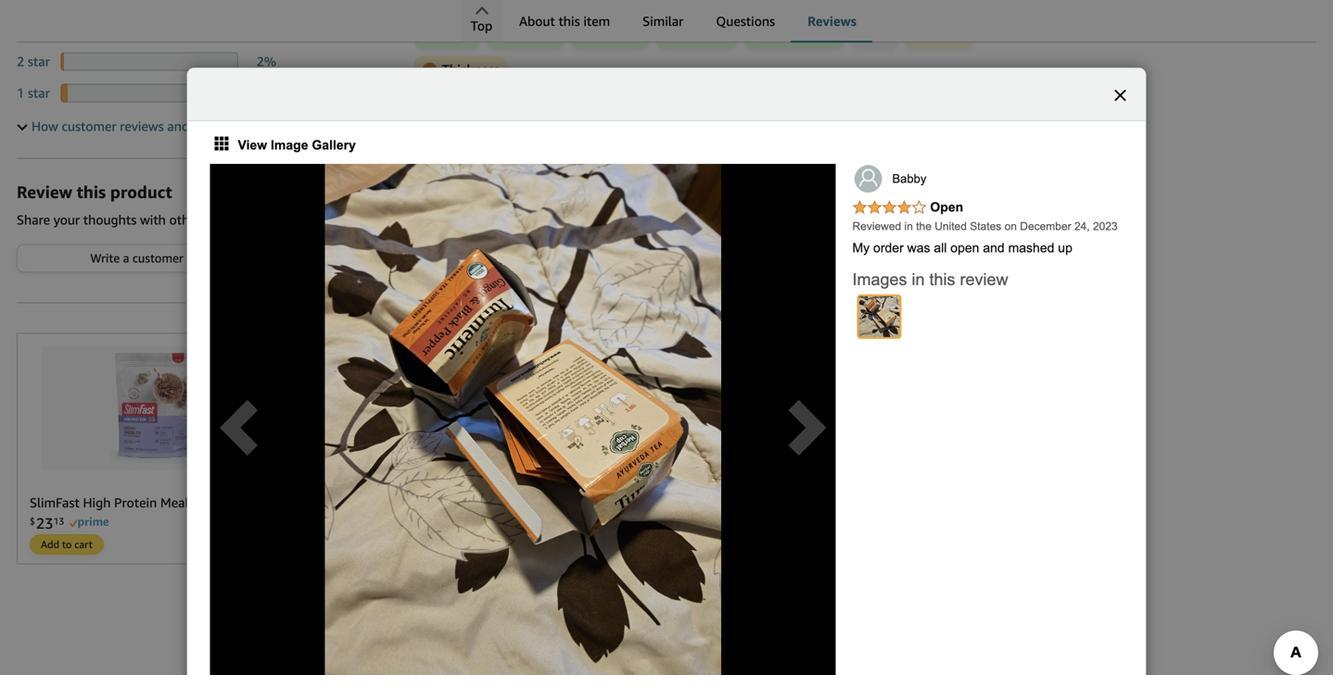 Task type: vqa. For each thing, say whether or not it's contained in the screenshot.
"Celebrate Earth Month" image
no



Task type: locate. For each thing, give the bounding box(es) containing it.
calories button
[[656, 21, 737, 49]]

0 vertical spatial states
[[970, 220, 1002, 233]]

0 vertical spatial reviewed
[[852, 220, 901, 233]]

0 vertical spatial star
[[28, 54, 50, 69]]

2 vertical spatial united
[[511, 470, 551, 485]]

latte
[[662, 489, 692, 504]]

1 progress bar from the top
[[61, 52, 238, 71]]

united up shake
[[511, 470, 551, 485]]

2 vertical spatial the
[[489, 470, 508, 485]]

top
[[471, 18, 493, 33], [415, 373, 444, 393]]

next image
[[1023, 206, 1033, 220]]

reviews down thickness button
[[415, 115, 478, 134]]

0 vertical spatial of
[[802, 26, 814, 43]]

2023 inside open reviewed in the united states on december 24, 2023
[[1093, 220, 1118, 233]]

2023 down coffee-
[[686, 470, 717, 485]]

use
[[818, 26, 838, 43]]

protein left item at the top left
[[514, 26, 558, 43]]

star
[[28, 54, 50, 69], [28, 85, 50, 101]]

with down product at the top of page
[[140, 212, 166, 228]]

view
[[238, 138, 267, 152]]

the
[[916, 220, 932, 233], [555, 373, 581, 393], [489, 470, 508, 485]]

write a customer review
[[90, 251, 222, 266]]

1 horizontal spatial top
[[471, 18, 493, 33]]

0 horizontal spatial this
[[77, 182, 106, 202]]

states up "and"
[[970, 220, 1002, 233]]

i
[[827, 452, 831, 467]]

style: protein shake
[[415, 489, 533, 504]]

united inside open reviewed in the united states on december 24, 2023
[[935, 220, 967, 233]]

1 vertical spatial top
[[415, 373, 444, 393]]

star for 1 star
[[28, 85, 50, 101]]

1 vertical spatial reviewed
[[415, 470, 471, 485]]

1 vertical spatial progress bar
[[61, 84, 238, 103]]

vine
[[491, 425, 518, 438]]

of
[[802, 26, 814, 43], [526, 452, 539, 467], [846, 489, 859, 504]]

the inside open reviewed in the united states on december 24, 2023
[[916, 220, 932, 233]]

0 vertical spatial in
[[904, 220, 913, 233]]

0 vertical spatial united
[[935, 220, 967, 233]]

top left reviews
[[415, 373, 444, 393]]

0 vertical spatial all
[[978, 115, 993, 130]]

protein up october
[[632, 452, 677, 467]]

1 horizontal spatial | image
[[890, 490, 891, 503]]

customer
[[132, 251, 183, 266]]

1 vertical spatial with
[[140, 212, 166, 228]]

reviews
[[808, 13, 857, 29], [415, 115, 478, 134]]

1 | image from the left
[[542, 490, 542, 503]]

1 horizontal spatial protein
[[514, 26, 558, 43]]

star right 1
[[28, 85, 50, 101]]

2 | image from the left
[[890, 490, 891, 503]]

1 horizontal spatial reviews
[[808, 13, 857, 29]]

the down 'one'
[[489, 470, 508, 485]]

in for reviewed in the united states on october 22, 2023
[[474, 470, 485, 485]]

star right 2
[[28, 54, 50, 69]]

babby link
[[852, 163, 927, 195]]

united
[[935, 220, 967, 233], [585, 373, 638, 393], [511, 470, 551, 485]]

thoughts
[[83, 212, 137, 228]]

0 vertical spatial top
[[471, 18, 493, 33]]

reviews for reviews with images
[[415, 115, 478, 134]]

on up "and"
[[1005, 220, 1017, 233]]

only
[[542, 452, 569, 467]]

of left 12)
[[846, 489, 859, 504]]

states up one of only two high protein coffee-flavored shakes i love!
[[643, 373, 691, 393]]

| image right 12)
[[890, 490, 891, 503]]

on
[[1005, 220, 1017, 233], [595, 470, 610, 485]]

2023
[[1093, 220, 1118, 233], [686, 470, 717, 485]]

thickness
[[442, 62, 500, 78]]

review inside "link"
[[187, 251, 222, 266]]

protein inside 'button'
[[514, 26, 558, 43]]

1 horizontal spatial the
[[555, 373, 581, 393]]

united up high
[[585, 373, 638, 393]]

0 horizontal spatial review
[[187, 251, 222, 266]]

value button
[[852, 21, 898, 49]]

in up was in the right of the page
[[904, 220, 913, 233]]

2023 right "24,"
[[1093, 220, 1118, 233]]

0 vertical spatial 2023
[[1093, 220, 1118, 233]]

0 horizontal spatial top
[[415, 373, 444, 393]]

the right from
[[555, 373, 581, 393]]

reviewed up order
[[852, 220, 901, 233]]

0 horizontal spatial with
[[140, 212, 166, 228]]

united for in
[[935, 220, 967, 233]]

2 star
[[17, 54, 50, 69]]

2 horizontal spatial protein
[[632, 452, 677, 467]]

2 progress bar from the top
[[61, 84, 238, 103]]

shake
[[498, 489, 533, 504]]

images
[[522, 115, 578, 134]]

0 horizontal spatial reviews
[[415, 115, 478, 134]]

2 vertical spatial in
[[474, 470, 485, 485]]

previous image
[[427, 206, 437, 220]]

2 vertical spatial states
[[554, 470, 591, 485]]

0 horizontal spatial 2023
[[686, 470, 717, 485]]

all
[[978, 115, 993, 130], [934, 241, 947, 255]]

name:
[[591, 489, 628, 504]]

star for 2 star
[[28, 54, 50, 69]]

0 vertical spatial reviews
[[808, 13, 857, 29]]

with left images on the top of page
[[482, 115, 517, 134]]

0 vertical spatial this
[[559, 13, 580, 29]]

0 vertical spatial the
[[916, 220, 932, 233]]

of left use
[[802, 26, 814, 43]]

0 horizontal spatial on
[[595, 470, 610, 485]]

progress bar
[[61, 52, 238, 71], [61, 84, 238, 103]]

2 horizontal spatial the
[[916, 220, 932, 233]]

1 vertical spatial review
[[960, 270, 1008, 289]]

1 vertical spatial of
[[526, 452, 539, 467]]

1 horizontal spatial of
[[802, 26, 814, 43]]

order
[[873, 241, 904, 255]]

reviewed inside open reviewed in the united states on december 24, 2023
[[852, 220, 901, 233]]

2 star from the top
[[28, 85, 50, 101]]

this up thoughts on the top of page
[[77, 182, 106, 202]]

this
[[559, 13, 580, 29], [77, 182, 106, 202], [929, 270, 955, 289]]

reviewed up "style:"
[[415, 470, 471, 485]]

2 vertical spatial this
[[929, 270, 955, 289]]

1 vertical spatial in
[[912, 270, 925, 289]]

reviews left "value"
[[808, 13, 857, 29]]

2 horizontal spatial united
[[935, 220, 967, 233]]

1 vertical spatial 2023
[[686, 470, 717, 485]]

high
[[599, 452, 629, 467]]

0 vertical spatial progress bar
[[61, 52, 238, 71]]

(pack
[[811, 489, 843, 504]]

reviewed in the united states on october 22, 2023
[[415, 470, 717, 485]]

1 horizontal spatial reviewed
[[852, 220, 901, 233]]

top up thickness
[[471, 18, 493, 33]]

on up name:
[[595, 470, 610, 485]]

1 vertical spatial united
[[585, 373, 638, 393]]

states up flavor at the left bottom of page
[[554, 470, 591, 485]]

2 vertical spatial protein
[[451, 489, 494, 504]]

gallery
[[312, 138, 356, 152]]

states inside open reviewed in the united states on december 24, 2023
[[970, 220, 1002, 233]]

2 horizontal spatial this
[[929, 270, 955, 289]]

images in this review
[[852, 270, 1008, 289]]

protein
[[514, 26, 558, 43], [632, 452, 677, 467], [451, 489, 494, 504]]

0 horizontal spatial united
[[511, 470, 551, 485]]

1 horizontal spatial on
[[1005, 220, 1017, 233]]

of right 'one'
[[526, 452, 539, 467]]

1 vertical spatial this
[[77, 182, 106, 202]]

review for write a customer review
[[187, 251, 222, 266]]

united down open
[[935, 220, 967, 233]]

share
[[17, 212, 50, 228]]

images
[[852, 270, 907, 289]]

a
[[123, 251, 129, 266]]

ease of use
[[771, 26, 838, 43]]

1 horizontal spatial states
[[643, 373, 691, 393]]

1 horizontal spatial 2023
[[1093, 220, 1118, 233]]

list
[[453, 151, 1333, 293]]

all right was in the right of the page
[[934, 241, 947, 255]]

12)
[[862, 489, 881, 504]]

1 horizontal spatial this
[[559, 13, 580, 29]]

of inside the ease of use button
[[802, 26, 814, 43]]

0 vertical spatial on
[[1005, 220, 1017, 233]]

the for in
[[916, 220, 932, 233]]

vine voice link
[[484, 422, 558, 440]]

0 vertical spatial with
[[482, 115, 517, 134]]

this down my order was all open and mashed up
[[929, 270, 955, 289]]

0 horizontal spatial reviewed
[[415, 470, 471, 485]]

review down "and"
[[960, 270, 1008, 289]]

the up was in the right of the page
[[916, 220, 932, 233]]

of for one
[[526, 452, 539, 467]]

1 horizontal spatial review
[[960, 270, 1008, 289]]

2
[[17, 54, 24, 69]]

| image
[[542, 490, 542, 503], [890, 490, 891, 503]]

review
[[187, 251, 222, 266], [960, 270, 1008, 289]]

2 horizontal spatial of
[[846, 489, 859, 504]]

| image right shake
[[542, 490, 542, 503]]

1 vertical spatial reviews
[[415, 115, 478, 134]]

0 horizontal spatial all
[[934, 241, 947, 255]]

see
[[954, 115, 975, 130]]

states
[[970, 220, 1002, 233], [643, 373, 691, 393], [554, 470, 591, 485]]

open
[[951, 241, 979, 255]]

in up style: protein shake
[[474, 470, 485, 485]]

0 horizontal spatial | image
[[542, 490, 542, 503]]

this left item at the top left
[[559, 13, 580, 29]]

0 horizontal spatial the
[[489, 470, 508, 485]]

with
[[482, 115, 517, 134], [140, 212, 166, 228]]

0 horizontal spatial of
[[526, 452, 539, 467]]

0 horizontal spatial protein
[[451, 489, 494, 504]]

of inside the one of only two high protein coffee-flavored shakes i love! link
[[526, 452, 539, 467]]

flavor name: cafe latte
[[551, 489, 692, 504]]

all right see
[[978, 115, 993, 130]]

protein button
[[487, 21, 564, 49]]

reviews
[[449, 373, 508, 393]]

review down the "other" on the top left
[[187, 251, 222, 266]]

1 star from the top
[[28, 54, 50, 69]]

1 vertical spatial protein
[[632, 452, 677, 467]]

progress bar for 1 star
[[61, 84, 238, 103]]

2 horizontal spatial states
[[970, 220, 1002, 233]]

close image
[[1115, 90, 1126, 101]]

1 horizontal spatial united
[[585, 373, 638, 393]]

customers
[[205, 212, 265, 228]]

1 vertical spatial star
[[28, 85, 50, 101]]

protein right "style:"
[[451, 489, 494, 504]]

1 vertical spatial the
[[555, 373, 581, 393]]

in down was in the right of the page
[[912, 270, 925, 289]]

1 vertical spatial states
[[643, 373, 691, 393]]

0 vertical spatial protein
[[514, 26, 558, 43]]

0 vertical spatial review
[[187, 251, 222, 266]]



Task type: describe. For each thing, give the bounding box(es) containing it.
1 horizontal spatial with
[[482, 115, 517, 134]]

photos
[[996, 115, 1037, 130]]

customer image image
[[325, 164, 721, 676]]

size: 11.50 fl oz (pack of 12)
[[711, 489, 881, 504]]

size:
[[711, 489, 737, 504]]

this for review
[[77, 182, 106, 202]]

petra link
[[415, 415, 484, 446]]

calories
[[683, 26, 731, 43]]

top for top reviews from the united states
[[415, 373, 444, 393]]

love!
[[834, 452, 864, 467]]

quality button
[[572, 21, 649, 49]]

top for top
[[471, 18, 493, 33]]

1 vertical spatial on
[[595, 470, 610, 485]]

babby
[[892, 172, 927, 186]]

review this product
[[17, 182, 172, 202]]

flavored
[[725, 452, 777, 467]]

reviews for reviews
[[808, 13, 857, 29]]

of for ease
[[802, 26, 814, 43]]

from
[[512, 373, 551, 393]]

other
[[169, 212, 201, 228]]

view image gallery
[[238, 138, 356, 152]]

similar
[[643, 13, 684, 29]]

review for images in this review
[[960, 270, 1008, 289]]

2 vertical spatial of
[[846, 489, 859, 504]]

coffee-
[[680, 452, 725, 467]]

in inside open reviewed in the united states on december 24, 2023
[[904, 220, 913, 233]]

in for images in this review
[[912, 270, 925, 289]]

cafe
[[632, 489, 658, 504]]

mashed
[[1008, 241, 1055, 255]]

22,
[[665, 470, 683, 485]]

image
[[271, 138, 308, 152]]

1 horizontal spatial all
[[978, 115, 993, 130]]

style:
[[415, 489, 448, 504]]

and
[[983, 241, 1005, 255]]

about
[[519, 13, 555, 29]]

vine voice
[[491, 425, 556, 438]]

the for from
[[555, 373, 581, 393]]

open reviewed in the united states on december 24, 2023
[[852, 200, 1118, 233]]

1 vertical spatial all
[[934, 241, 947, 255]]

write
[[90, 251, 120, 266]]

2% link
[[256, 54, 276, 69]]

thickness button
[[415, 56, 506, 84]]

my
[[852, 241, 870, 255]]

taste
[[442, 26, 473, 43]]

this for about
[[559, 13, 580, 29]]

oz
[[792, 489, 808, 504]]

states for open reviewed in the united states on december 24, 2023
[[970, 220, 1002, 233]]

two
[[573, 452, 596, 467]]

december
[[1020, 220, 1071, 233]]

voice
[[521, 425, 556, 438]]

questions
[[716, 13, 775, 29]]

top reviews from the united states
[[415, 373, 691, 393]]

1 star
[[17, 85, 50, 101]]

ease
[[771, 26, 798, 43]]

open
[[930, 200, 963, 215]]

share your thoughts with other customers
[[17, 212, 265, 228]]

0 horizontal spatial states
[[554, 470, 591, 485]]

fl
[[778, 489, 788, 504]]

was
[[907, 241, 930, 255]]

about this item
[[519, 13, 610, 29]]

on inside open reviewed in the united states on december 24, 2023
[[1005, 220, 1017, 233]]

view image gallery link
[[210, 136, 1123, 164]]

reviews with images
[[415, 115, 578, 134]]

smell button
[[905, 21, 973, 49]]

2 star link
[[17, 54, 50, 69]]

october
[[613, 470, 661, 485]]

shakes
[[781, 452, 823, 467]]

item
[[583, 13, 610, 29]]

24,
[[1074, 220, 1090, 233]]

progress bar for 2 star
[[61, 52, 238, 71]]

my order was all open and mashed up
[[852, 241, 1073, 255]]

flavor
[[551, 489, 587, 504]]

product
[[110, 182, 172, 202]]

value
[[858, 26, 891, 43]]

write a customer review link
[[18, 245, 294, 272]]

ease of use button
[[744, 21, 844, 49]]

review
[[17, 182, 72, 202]]

up
[[1058, 241, 1073, 255]]

united for from
[[585, 373, 638, 393]]

1 star link
[[17, 85, 50, 101]]

| image
[[701, 490, 702, 503]]

one of only two high protein coffee-flavored shakes i love! link
[[415, 452, 864, 468]]

11.50
[[741, 489, 775, 504]]

petra
[[455, 424, 484, 438]]

states for top reviews from the united states
[[643, 373, 691, 393]]

taste button
[[415, 21, 480, 49]]

1
[[17, 85, 24, 101]]

see all photos link
[[954, 115, 1045, 130]]

2%
[[256, 54, 276, 69]]

one
[[498, 452, 523, 467]]

quality
[[599, 26, 643, 43]]

one of only two high protein coffee-flavored shakes i love!
[[498, 452, 864, 467]]



